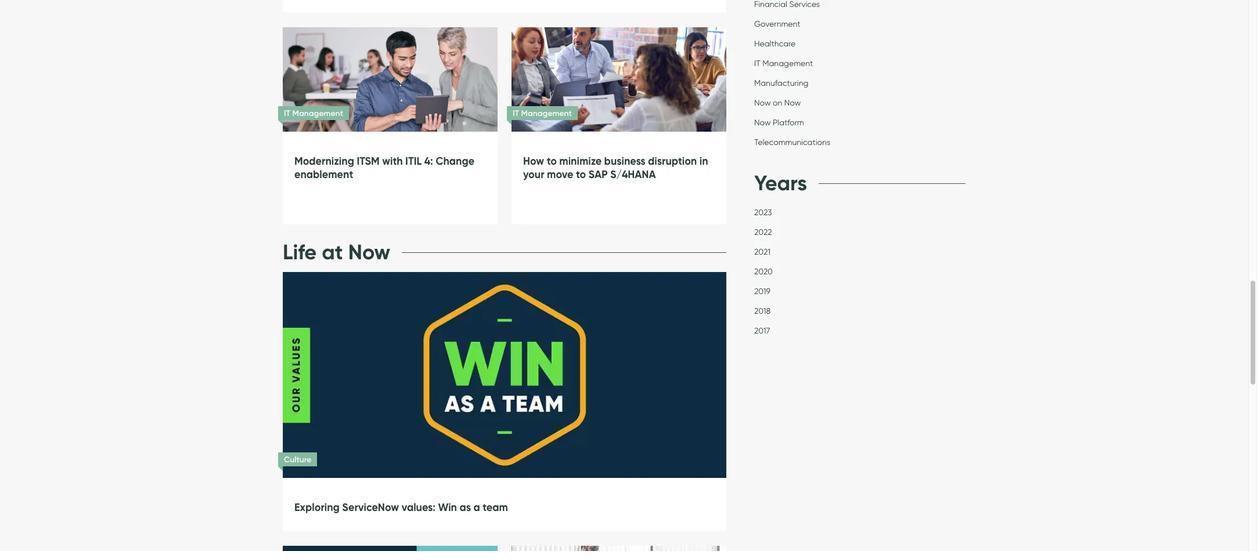 Task type: vqa. For each thing, say whether or not it's contained in the screenshot.
Now Platform LINK
yes



Task type: locate. For each thing, give the bounding box(es) containing it.
management
[[763, 59, 813, 69], [293, 108, 343, 119], [521, 108, 572, 119]]

0 horizontal spatial management
[[293, 108, 343, 119]]

1 horizontal spatial to
[[576, 168, 586, 181]]

1 horizontal spatial management
[[521, 108, 572, 119]]

years
[[755, 170, 807, 196]]

it
[[755, 59, 761, 69], [284, 108, 291, 119], [513, 108, 519, 119]]

2 horizontal spatial it management
[[755, 59, 813, 69]]

now on now link
[[755, 98, 801, 111]]

to
[[547, 155, 557, 168], [576, 168, 586, 181]]

in
[[700, 155, 708, 168]]

s/4hana
[[611, 168, 656, 181]]

now down now on now link
[[755, 118, 771, 128]]

2020
[[755, 267, 773, 277]]

with
[[382, 155, 403, 168]]

it management up manufacturing
[[755, 59, 813, 69]]

government link
[[755, 19, 801, 32]]

1 horizontal spatial it management
[[513, 108, 572, 119]]

exploring
[[295, 501, 340, 515]]

it management up how on the top left of page
[[513, 108, 572, 119]]

now platform
[[755, 118, 804, 128]]

healthcare link
[[755, 39, 796, 52]]

change enablement: 2 workers looking at a tablet while other workers chat at a table image
[[278, 16, 503, 143]]

now left on
[[755, 98, 771, 108]]

management for how to minimize business disruption in your move to sap s/4hana
[[521, 108, 572, 119]]

move
[[547, 168, 574, 181]]

4:
[[424, 155, 433, 168]]

2020 link
[[755, 267, 773, 280]]

values:
[[402, 501, 436, 515]]

telecommunications link
[[755, 138, 831, 151]]

management up how on the top left of page
[[521, 108, 572, 119]]

to left sap
[[576, 168, 586, 181]]

government
[[755, 19, 801, 29]]

it management for how to minimize business disruption in your move to sap s/4hana
[[513, 108, 572, 119]]

team
[[483, 501, 508, 515]]

it management up modernizing
[[284, 108, 343, 119]]

our values: win as a team image
[[283, 251, 727, 500]]

1 horizontal spatial it
[[513, 108, 519, 119]]

management up manufacturing
[[763, 59, 813, 69]]

management up modernizing
[[293, 108, 343, 119]]

0 horizontal spatial it management
[[284, 108, 343, 119]]

enablement
[[295, 168, 353, 181]]

your
[[523, 168, 545, 181]]

minimize
[[560, 155, 602, 168]]

how
[[523, 155, 544, 168]]

how to minimize business disruption in your move to sap s/4hana
[[523, 155, 708, 181]]

it management
[[755, 59, 813, 69], [284, 108, 343, 119], [513, 108, 572, 119]]

management for modernizing itsm with itil 4: change enablement
[[293, 108, 343, 119]]

modernizing itsm with itil 4: change enablement
[[295, 155, 475, 181]]

itsm
[[357, 155, 380, 168]]

0 horizontal spatial it
[[284, 108, 291, 119]]

now
[[755, 98, 771, 108], [785, 98, 801, 108], [755, 118, 771, 128], [348, 239, 391, 266]]

to right how on the top left of page
[[547, 155, 557, 168]]

2022
[[755, 228, 772, 238]]



Task type: describe. For each thing, give the bounding box(es) containing it.
2017 link
[[755, 326, 771, 339]]

now on now
[[755, 98, 801, 108]]

now platform link
[[755, 118, 804, 131]]

modernizing
[[295, 155, 354, 168]]

now right at
[[348, 239, 391, 266]]

2018 link
[[755, 307, 771, 320]]

2023
[[755, 208, 772, 218]]

manufacturing link
[[755, 79, 809, 91]]

culture
[[284, 455, 312, 465]]

at
[[322, 239, 343, 266]]

change
[[436, 155, 475, 168]]

a
[[474, 501, 480, 515]]

2022 link
[[755, 228, 772, 241]]

it management link
[[755, 59, 813, 72]]

win
[[438, 501, 457, 515]]

2021 link
[[755, 247, 771, 260]]

platform
[[773, 118, 804, 128]]

healthcare
[[755, 39, 796, 49]]

as
[[460, 501, 471, 515]]

2 horizontal spatial it
[[755, 59, 761, 69]]

itil
[[406, 155, 422, 168]]

it for modernizing itsm with itil 4: change enablement
[[284, 108, 291, 119]]

2023 link
[[755, 208, 772, 221]]

it management for modernizing itsm with itil 4: change enablement
[[284, 108, 343, 119]]

sap
[[589, 168, 608, 181]]

business
[[605, 155, 646, 168]]

2017
[[755, 326, 771, 336]]

telecommunications
[[755, 138, 831, 148]]

life
[[283, 239, 317, 266]]

2 horizontal spatial management
[[763, 59, 813, 69]]

on
[[773, 98, 783, 108]]

move to sap s/4hana: group of workers around a conference table image
[[506, 16, 732, 143]]

2018
[[755, 307, 771, 317]]

now right on
[[785, 98, 801, 108]]

it for how to minimize business disruption in your move to sap s/4hana
[[513, 108, 519, 119]]

exploring servicenow values: win as a team
[[295, 501, 508, 515]]

manufacturing
[[755, 79, 809, 88]]

2019 link
[[755, 287, 771, 300]]

disruption
[[648, 155, 697, 168]]

servicenow
[[342, 501, 399, 515]]

0 horizontal spatial to
[[547, 155, 557, 168]]

2019
[[755, 287, 771, 297]]

life at now
[[283, 239, 391, 266]]

2021
[[755, 247, 771, 257]]



